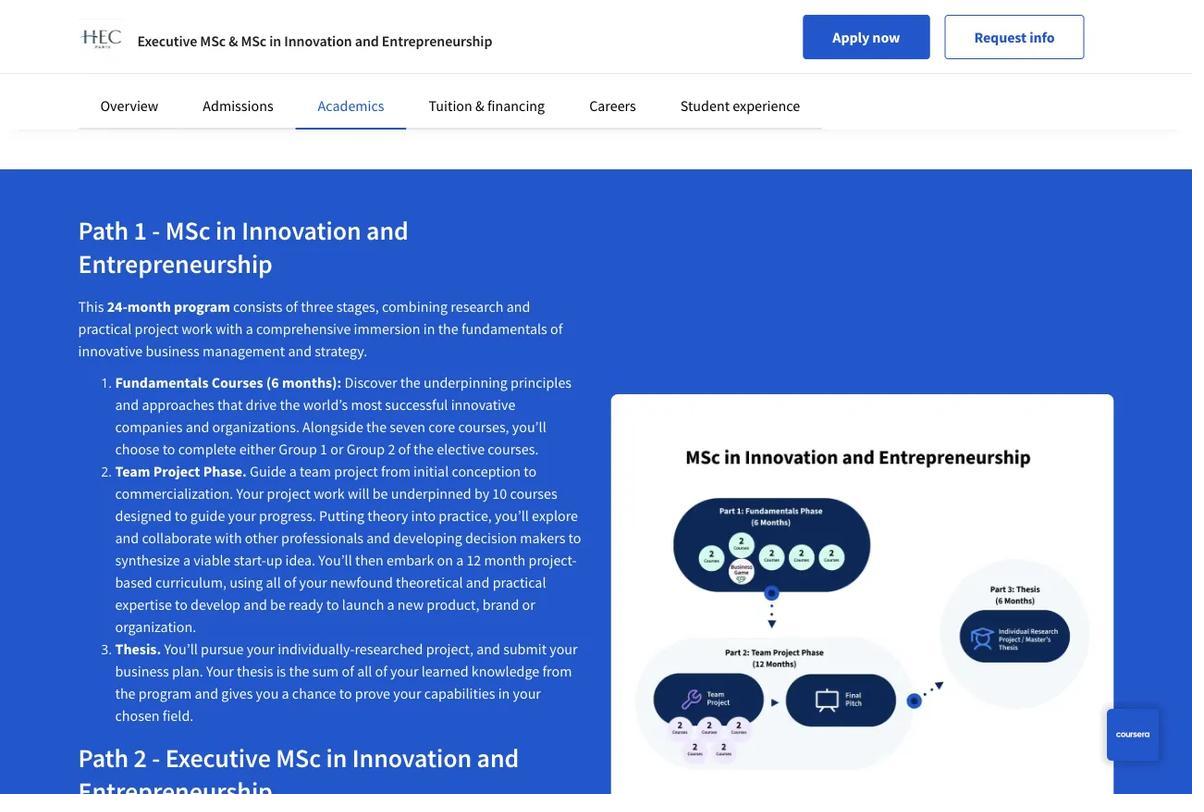 Task type: locate. For each thing, give the bounding box(es) containing it.
1 vertical spatial be
[[270, 595, 286, 614]]

you'll up plan.
[[164, 639, 198, 658]]

1 vertical spatial into
[[411, 506, 436, 525]]

from down "submit"
[[543, 662, 572, 680]]

0 vertical spatial 2
[[388, 440, 395, 458]]

path up this
[[78, 214, 129, 247]]

to up project
[[163, 440, 175, 458]]

all up prove
[[357, 662, 372, 680]]

prove
[[355, 684, 391, 702]]

0 horizontal spatial all
[[266, 573, 281, 591]]

2 vertical spatial is
[[276, 662, 286, 680]]

- inside path 1 - msc in innovation and entrepreneurship
[[152, 214, 160, 247]]

0 vertical spatial be
[[373, 484, 388, 503]]

- for path 1 - msc in innovation and entrepreneurship
[[152, 214, 160, 247]]

1 horizontal spatial team
[[625, 73, 656, 92]]

0 horizontal spatial their
[[78, 51, 107, 69]]

0 horizontal spatial practical
[[78, 319, 132, 338]]

in up consists at left
[[216, 214, 237, 247]]

and down working in the left of the page
[[487, 51, 510, 69]]

2 horizontal spatial their
[[704, 73, 733, 92]]

1 vertical spatial their
[[704, 73, 733, 92]]

in inside path 2 - executive msc in innovation and entrepreneurship
[[326, 742, 347, 774]]

executive down field.
[[165, 742, 271, 774]]

in inside consists of three stages, combining research and practical project work with a comprehensive immersion in the fundamentals of innovative business management and strategy.
[[424, 319, 435, 338]]

1 vertical spatial you'll
[[164, 639, 198, 658]]

0 vertical spatial you'll
[[513, 417, 547, 436]]

your down pursue
[[206, 662, 234, 680]]

1 horizontal spatial all
[[357, 662, 372, 680]]

is
[[266, 6, 276, 25], [655, 29, 664, 47], [276, 662, 286, 680]]

group down alongside
[[347, 440, 385, 458]]

business
[[146, 341, 200, 360], [115, 662, 169, 680]]

(6
[[266, 373, 279, 391]]

project
[[179, 6, 222, 25], [567, 29, 611, 47], [135, 319, 179, 338], [334, 462, 378, 480], [267, 484, 311, 503]]

and up fundamentals
[[507, 297, 531, 316]]

executive msc & msc in innovation and entrepreneurship
[[137, 31, 493, 50]]

request info button
[[945, 15, 1085, 59]]

msc up this 24-month program
[[165, 214, 211, 247]]

1 vertical spatial executive
[[165, 742, 271, 774]]

a right you
[[282, 684, 289, 702]]

practical inside consists of three stages, combining research and practical project work with a comprehensive immersion in the fundamentals of innovative business management and strategy.
[[78, 319, 132, 338]]

1 vertical spatial team
[[300, 462, 331, 480]]

be right the will
[[373, 484, 388, 503]]

0 vertical spatial your
[[236, 484, 264, 503]]

0 vertical spatial team
[[625, 73, 656, 92]]

teams up common
[[225, 6, 263, 25]]

month down decision
[[484, 551, 526, 569]]

or
[[331, 440, 344, 458], [523, 595, 536, 614]]

your down guide
[[236, 484, 264, 503]]

0 horizontal spatial teams
[[225, 6, 263, 25]]

0 vertical spatial you'll
[[319, 551, 352, 569]]

all inside you'll pursue your individually-researched project, and submit your business plan. your thesis is the sum of all of your learned knowledge from the program and gives you a chance to prove your capabilities in your chosen field.
[[357, 662, 372, 680]]

2 path from the top
[[78, 742, 129, 774]]

growth down experiences
[[110, 51, 154, 69]]

0 horizontal spatial work
[[182, 319, 213, 338]]

immersion
[[354, 319, 421, 338]]

in inside you'll pursue your individually-researched project, and submit your business plan. your thesis is the sum of all of your learned knowledge from the program and gives you a chance to prove your capabilities in your chosen field.
[[499, 684, 510, 702]]

1 horizontal spatial or
[[523, 595, 536, 614]]

1 vertical spatial business
[[115, 662, 169, 680]]

innovation inside path 2 - executive msc in innovation and entrepreneurship
[[352, 742, 472, 774]]

underpinned
[[391, 484, 472, 503]]

overview
[[100, 96, 159, 115]]

a
[[341, 6, 349, 25], [235, 29, 242, 47], [690, 51, 697, 69], [242, 73, 250, 92], [246, 319, 253, 338], [289, 462, 297, 480], [183, 551, 191, 569], [456, 551, 464, 569], [387, 595, 395, 614], [282, 684, 289, 702]]

practical inside guide a team project from initial conception to commercialization. your project work will be underpinned by 10 courses designed to guide your progress. putting theory into practice, you'll explore and collaborate with other professionals and developing decision makers to synthesize a viable start-up idea. you'll then embark on a 12 month project- based curriculum, using all of your newfound theoretical and practical expertise to develop and be ready to launch a new product, brand or organization.
[[493, 573, 546, 591]]

to right ready
[[326, 595, 339, 614]]

and down "coaching
[[78, 29, 102, 47]]

1 vertical spatial program
[[139, 684, 192, 702]]

1 horizontal spatial work
[[314, 484, 345, 503]]

your inside guide a team project from initial conception to commercialization. your project work will be underpinned by 10 courses designed to guide your progress. putting theory into practice, you'll explore and collaborate with other professionals and developing decision makers to synthesize a viable start-up idea. you'll then embark on a 12 month project- based curriculum, using all of your newfound theoretical and practical expertise to develop and be ready to launch a new product, brand or organization.
[[236, 484, 264, 503]]

you'll down professionals
[[319, 551, 352, 569]]

1 vertical spatial innovation
[[242, 214, 361, 247]]

individuals
[[567, 6, 635, 25]]

10
[[493, 484, 507, 503]]

2
[[388, 440, 395, 458], [134, 742, 147, 774]]

0 vertical spatial business
[[146, 341, 200, 360]]

thesis
[[237, 662, 273, 680]]

1 vertical spatial month
[[484, 551, 526, 569]]

your
[[236, 484, 264, 503], [206, 662, 234, 680]]

1 vertical spatial path
[[78, 742, 129, 774]]

1 horizontal spatial practical
[[493, 573, 546, 591]]

individually-
[[278, 639, 355, 658]]

to down 'team!'
[[164, 95, 177, 114]]

entrepreneurship up the "challenges"
[[382, 31, 493, 50]]

and inside path 2 - executive msc in innovation and entrepreneurship
[[477, 742, 519, 774]]

0 horizontal spatial you'll
[[164, 639, 198, 658]]

part
[[415, 29, 441, 47]]

1 vertical spatial 2
[[134, 742, 147, 774]]

of right "sum"
[[342, 662, 354, 680]]

0 vertical spatial path
[[78, 214, 129, 247]]

innovative up courses,
[[451, 395, 516, 414]]

innovation inside path 1 - msc in innovation and entrepreneurship
[[242, 214, 361, 247]]

path
[[78, 214, 129, 247], [78, 742, 129, 774]]

into up unlock
[[662, 51, 687, 69]]

yiannouka
[[492, 95, 557, 114]]

business inside you'll pursue your individually-researched project, and submit your business plan. your thesis is the sum of all of your learned knowledge from the program and gives you a chance to prove your capabilities in your chosen field.
[[115, 662, 169, 680]]

1 vertical spatial all
[[357, 662, 372, 680]]

1 horizontal spatial month
[[484, 551, 526, 569]]

0 vertical spatial work
[[182, 319, 213, 338]]

your up other
[[228, 506, 256, 525]]

elective
[[437, 440, 485, 458]]

1 horizontal spatial your
[[236, 484, 264, 503]]

conception
[[452, 462, 521, 480]]

month right this
[[128, 297, 171, 316]]

1 vertical spatial 1
[[320, 440, 328, 458]]

diverse
[[668, 6, 712, 25]]

1 horizontal spatial 1
[[320, 440, 328, 458]]

program up field.
[[139, 684, 192, 702]]

their down high
[[704, 73, 733, 92]]

careers link
[[590, 96, 637, 115]]

this
[[78, 297, 104, 316]]

0 horizontal spatial be
[[270, 595, 286, 614]]

0 horizontal spatial into
[[411, 506, 436, 525]]

you'll pursue your individually-researched project, and submit your business plan. your thesis is the sum of all of your learned knowledge from the program and gives you a chance to prove your capabilities in your chosen field.
[[115, 639, 578, 725]]

project down this 24-month program
[[135, 319, 179, 338]]

business down thesis. in the left of the page
[[115, 662, 169, 680]]

of left an
[[418, 6, 431, 25]]

and down 'team!'
[[137, 95, 161, 114]]

0 horizontal spatial 1
[[134, 214, 147, 247]]

practical down 24-
[[78, 319, 132, 338]]

path 1 - msc in innovation and entrepreneurship
[[78, 214, 409, 280]]

submit
[[504, 639, 547, 658]]

2 down seven
[[388, 440, 395, 458]]

month inside guide a team project from initial conception to commercialization. your project work will be underpinned by 10 courses designed to guide your progress. putting theory into practice, you'll explore and collaborate with other professionals and developing decision makers to synthesize a viable start-up idea. you'll then embark on a 12 month project- based curriculum, using all of your newfound theoretical and practical expertise to develop and be ready to launch a new product, brand or organization.
[[484, 551, 526, 569]]

0 horizontal spatial or
[[331, 440, 344, 458]]

path inside path 1 - msc in innovation and entrepreneurship
[[78, 214, 129, 247]]

or inside discover the underpinning principles and approaches that drive the world's most successful innovative companies and organizations. alongside the seven core courses, you'll choose to complete either group 1 or group 2 of the elective courses.
[[331, 440, 344, 458]]

work
[[182, 319, 213, 338], [314, 484, 345, 503]]

- inside path 2 - executive msc in innovation and entrepreneurship
[[152, 742, 160, 774]]

1 horizontal spatial 2
[[388, 440, 395, 458]]

project inside consists of three stages, combining research and practical project work with a comprehensive immersion in the fundamentals of innovative business management and strategy.
[[135, 319, 179, 338]]

team down the 'transforming' in the top of the page
[[625, 73, 656, 92]]

- left sherena
[[430, 95, 435, 114]]

1 horizontal spatial from
[[543, 662, 572, 680]]

1 vertical spatial -
[[152, 214, 160, 247]]

and down the 12
[[466, 573, 490, 591]]

you'll
[[513, 417, 547, 436], [495, 506, 529, 525]]

of down idea.
[[284, 573, 296, 591]]

your down researched
[[391, 662, 419, 680]]

0 vertical spatial month
[[128, 297, 171, 316]]

1 horizontal spatial growth
[[262, 95, 306, 114]]

0 horizontal spatial 2
[[134, 742, 147, 774]]

1 horizontal spatial group
[[347, 440, 385, 458]]

0 vertical spatial -
[[430, 95, 435, 114]]

2 vertical spatial their
[[230, 95, 259, 114]]

program left consists at left
[[174, 297, 230, 316]]

team
[[625, 73, 656, 92], [300, 462, 331, 480]]

guide
[[250, 462, 286, 480]]

a up 'management'
[[246, 319, 253, 338]]

2 vertical spatial innovation
[[352, 742, 472, 774]]

innovation for -
[[242, 214, 361, 247]]

0 horizontal spatial group
[[279, 440, 317, 458]]

0 vertical spatial innovative
[[78, 341, 143, 360]]

academics link
[[318, 96, 385, 115]]

1 vertical spatial your
[[206, 662, 234, 680]]

1 path from the top
[[78, 214, 129, 247]]

0 vertical spatial entrepreneurship
[[382, 31, 493, 50]]

1 vertical spatial teams
[[614, 29, 652, 47]]

project,
[[426, 639, 474, 658]]

help
[[571, 73, 598, 92]]

entrepreneurship inside path 1 - msc in innovation and entrepreneurship
[[78, 248, 273, 280]]

apply now button
[[804, 15, 930, 59]]

1 down alongside
[[320, 440, 328, 458]]

or right brand on the bottom left of the page
[[523, 595, 536, 614]]

the down research
[[438, 319, 459, 338]]

three
[[301, 297, 334, 316]]

with inside guide a team project from initial conception to commercialization. your project work will be underpinned by 10 courses designed to guide your progress. putting theory into practice, you'll explore and collaborate with other professionals and developing decision makers to synthesize a viable start-up idea. you'll then embark on a 12 month project- based curriculum, using all of your newfound theoretical and practical expertise to develop and be ready to launch a new product, brand or organization.
[[215, 528, 242, 547]]

1 vertical spatial growth
[[262, 95, 306, 114]]

financing
[[488, 96, 545, 115]]

1 vertical spatial entrepreneurship
[[78, 248, 273, 280]]

developing
[[393, 528, 463, 547]]

companies
[[115, 417, 183, 436]]

2 vertical spatial entrepreneurship
[[78, 775, 273, 794]]

or inside guide a team project from initial conception to commercialization. your project work will be underpinned by 10 courses designed to guide your progress. putting theory into practice, you'll explore and collaborate with other professionals and developing decision makers to synthesize a viable start-up idea. you'll then embark on a 12 month project- based curriculum, using all of your newfound theoretical and practical expertise to develop and be ready to launch a new product, brand or organization.
[[523, 595, 536, 614]]

0 vertical spatial 1
[[134, 214, 147, 247]]

knowledge
[[472, 662, 540, 680]]

0 vertical spatial innovation
[[284, 31, 352, 50]]

orchestra,
[[452, 6, 514, 25]]

with up the ultimately
[[537, 29, 564, 47]]

2 inside path 2 - executive msc in innovation and entrepreneurship
[[134, 742, 147, 774]]

0 vertical spatial all
[[266, 573, 281, 591]]

1 vertical spatial you'll
[[495, 506, 529, 525]]

- up this 24-month program
[[152, 214, 160, 247]]

& up the 'guide,'
[[406, 51, 415, 69]]

innovative down 24-
[[78, 341, 143, 360]]

business up fundamentals
[[146, 341, 200, 360]]

in up the overcoming
[[270, 31, 282, 50]]

in down combining in the left of the page
[[424, 319, 435, 338]]

courses
[[510, 484, 558, 503]]

0 vertical spatial growth
[[110, 51, 154, 69]]

work up putting
[[314, 484, 345, 503]]

0 vertical spatial into
[[662, 51, 687, 69]]

practical up brand on the bottom left of the page
[[493, 573, 546, 591]]

1 vertical spatial practical
[[493, 573, 546, 591]]

1 horizontal spatial innovative
[[451, 395, 516, 414]]

0 horizontal spatial innovative
[[78, 341, 143, 360]]

1 vertical spatial or
[[523, 595, 536, 614]]

you'll up courses.
[[513, 417, 547, 436]]

1 inside path 1 - msc in innovation and entrepreneurship
[[134, 214, 147, 247]]

project up the will
[[334, 462, 378, 480]]

sum
[[313, 662, 339, 680]]

0 horizontal spatial team
[[300, 462, 331, 480]]

working
[[483, 29, 534, 47]]

tuition
[[429, 96, 473, 115]]

or down alongside
[[331, 440, 344, 458]]

your up ready
[[299, 573, 327, 591]]

fundamentals
[[115, 373, 209, 391]]

the
[[601, 73, 622, 92], [438, 319, 459, 338], [400, 373, 421, 391], [280, 395, 300, 414], [366, 417, 387, 436], [414, 440, 434, 458], [289, 662, 310, 680], [115, 684, 136, 702]]

path down chosen
[[78, 742, 129, 774]]

from
[[381, 462, 411, 480], [543, 662, 572, 680]]

1
[[134, 214, 147, 247], [320, 440, 328, 458]]

of inside ""coaching msie project teams is like being a conductor of an orchestra, guiding individuals with diverse skills and experiences towards a common goal. my favourite part about working with project teams is witnessing their growth & collaboration, overcoming differences & challenges and ultimately transforming into a high performing team! it's truly a privilege to empower, guide, support, motivate and help the team unlock their potential and to witness their growth and development.""
[[418, 6, 431, 25]]

plan.
[[172, 662, 203, 680]]

start-
[[234, 551, 266, 569]]

differences
[[335, 51, 403, 69]]

a left high
[[690, 51, 697, 69]]

embark
[[387, 551, 434, 569]]

1 vertical spatial work
[[314, 484, 345, 503]]

0 vertical spatial or
[[331, 440, 344, 458]]

1 horizontal spatial you'll
[[319, 551, 352, 569]]

0 horizontal spatial from
[[381, 462, 411, 480]]

principles
[[511, 373, 572, 391]]

and up combining in the left of the page
[[367, 214, 409, 247]]

high
[[700, 51, 728, 69]]

-
[[430, 95, 435, 114], [152, 214, 160, 247], [152, 742, 160, 774]]

1 vertical spatial innovative
[[451, 395, 516, 414]]

entrepreneurship
[[382, 31, 493, 50], [78, 248, 273, 280], [78, 775, 273, 794]]

and down empower,
[[309, 95, 333, 114]]

common
[[245, 29, 300, 47]]

launch
[[342, 595, 384, 614]]

business inside consists of three stages, combining research and practical project work with a comprehensive immersion in the fundamentals of innovative business management and strategy.
[[146, 341, 200, 360]]

0 horizontal spatial your
[[206, 662, 234, 680]]

a right towards
[[235, 29, 242, 47]]

0 vertical spatial practical
[[78, 319, 132, 338]]

up
[[266, 551, 283, 569]]

group up guide
[[279, 440, 317, 458]]

work down this 24-month program
[[182, 319, 213, 338]]

0 vertical spatial from
[[381, 462, 411, 480]]

1 vertical spatial from
[[543, 662, 572, 680]]

conductor
[[352, 6, 415, 25]]

entrepreneurship for executive msc & msc in innovation and entrepreneurship
[[382, 31, 493, 50]]

their up performing
[[78, 51, 107, 69]]

1 horizontal spatial into
[[662, 51, 687, 69]]

from inside you'll pursue your individually-researched project, and submit your business plan. your thesis is the sum of all of your learned knowledge from the program and gives you a chance to prove your capabilities in your chosen field.
[[543, 662, 572, 680]]

expertise
[[115, 595, 172, 614]]

growth down privilege
[[262, 95, 306, 114]]

in down knowledge
[[499, 684, 510, 702]]

using
[[230, 573, 263, 591]]

2 vertical spatial -
[[152, 742, 160, 774]]

courses,
[[459, 417, 510, 436]]

path inside path 2 - executive msc in innovation and entrepreneurship
[[78, 742, 129, 774]]

program
[[174, 297, 230, 316], [139, 684, 192, 702]]

executive
[[137, 31, 197, 50], [165, 742, 271, 774]]

entrepreneurship down field.
[[78, 775, 273, 794]]

theoretical
[[396, 573, 463, 591]]

the up careers link
[[601, 73, 622, 92]]

your right prove
[[394, 684, 422, 702]]

24-
[[107, 297, 128, 316]]

1 horizontal spatial be
[[373, 484, 388, 503]]

entrepreneurship inside path 2 - executive msc in innovation and entrepreneurship
[[78, 775, 273, 794]]

into
[[662, 51, 687, 69], [411, 506, 436, 525]]

successful
[[385, 395, 448, 414]]



Task type: vqa. For each thing, say whether or not it's contained in the screenshot.
This 24-month program
yes



Task type: describe. For each thing, give the bounding box(es) containing it.
team inside ""coaching msie project teams is like being a conductor of an orchestra, guiding individuals with diverse skills and experiences towards a common goal. my favourite part about working with project teams is witnessing their growth & collaboration, overcoming differences & challenges and ultimately transforming into a high performing team! it's truly a privilege to empower, guide, support, motivate and help the team unlock their potential and to witness their growth and development.""
[[625, 73, 656, 92]]

empower,
[[325, 73, 386, 92]]

of inside guide a team project from initial conception to commercialization. your project work will be underpinned by 10 courses designed to guide your progress. putting theory into practice, you'll explore and collaborate with other professionals and developing decision makers to synthesize a viable start-up idea. you'll then embark on a 12 month project- based curriculum, using all of your newfound theoretical and practical expertise to develop and be ready to launch a new product, brand or organization.
[[284, 573, 296, 591]]

you'll inside discover the underpinning principles and approaches that drive the world's most successful innovative companies and organizations. alongside the seven core courses, you'll choose to complete either group 1 or group 2 of the elective courses.
[[513, 417, 547, 436]]

ultimately
[[513, 51, 576, 69]]

about
[[444, 29, 480, 47]]

capabilities
[[425, 684, 496, 702]]

into inside guide a team project from initial conception to commercialization. your project work will be underpinned by 10 courses designed to guide your progress. putting theory into practice, you'll explore and collaborate with other professionals and developing decision makers to synthesize a viable start-up idea. you'll then embark on a 12 month project- based curriculum, using all of your newfound theoretical and practical expertise to develop and be ready to launch a new product, brand or organization.
[[411, 506, 436, 525]]

that
[[217, 395, 243, 414]]

to up collaborate
[[175, 506, 188, 525]]

entrepreneurship for path 1 - msc in innovation and entrepreneurship
[[78, 248, 273, 280]]

the up initial
[[414, 440, 434, 458]]

your up thesis
[[247, 639, 275, 658]]

a left new
[[387, 595, 395, 614]]

decision
[[465, 528, 517, 547]]

your right "submit"
[[550, 639, 578, 658]]

brand
[[483, 595, 520, 614]]

in inside path 1 - msc in innovation and entrepreneurship
[[216, 214, 237, 247]]

underpinning
[[424, 373, 508, 391]]

project up progress.
[[267, 484, 311, 503]]

sherena
[[438, 95, 489, 114]]

and up 'complete'
[[186, 417, 209, 436]]

now
[[873, 28, 901, 46]]

msc inside path 2 - executive msc in innovation and entrepreneurship
[[276, 742, 321, 774]]

unlock
[[659, 73, 701, 92]]

a inside you'll pursue your individually-researched project, and submit your business plan. your thesis is the sum of all of your learned knowledge from the program and gives you a chance to prove your capabilities in your chosen field.
[[282, 684, 289, 702]]

0 horizontal spatial growth
[[110, 51, 154, 69]]

makers
[[520, 528, 566, 547]]

"coaching
[[78, 6, 142, 25]]

& up 'team!'
[[157, 51, 166, 69]]

the up successful
[[400, 373, 421, 391]]

from inside guide a team project from initial conception to commercialization. your project work will be underpinned by 10 courses designed to guide your progress. putting theory into practice, you'll explore and collaborate with other professionals and developing decision makers to synthesize a viable start-up idea. you'll then embark on a 12 month project- based curriculum, using all of your newfound theoretical and practical expertise to develop and be ready to launch a new product, brand or organization.
[[381, 462, 411, 480]]

project down individuals
[[567, 29, 611, 47]]

2 group from the left
[[347, 440, 385, 458]]

consists of three stages, combining research and practical project work with a comprehensive immersion in the fundamentals of innovative business management and strategy.
[[78, 297, 563, 360]]

to up the courses
[[524, 462, 537, 480]]

commercialization.
[[115, 484, 234, 503]]

work inside consists of three stages, combining research and practical project work with a comprehensive immersion in the fundamentals of innovative business management and strategy.
[[182, 319, 213, 338]]

combining
[[382, 297, 448, 316]]

support,
[[431, 73, 483, 92]]

and down plan.
[[195, 684, 219, 702]]

apply
[[833, 28, 870, 46]]

phase.
[[203, 462, 247, 480]]

1 vertical spatial is
[[655, 29, 664, 47]]

with inside consists of three stages, combining research and practical project work with a comprehensive immersion in the fundamentals of innovative business management and strategy.
[[216, 319, 243, 338]]

experiences
[[105, 29, 179, 47]]

you'll inside you'll pursue your individually-researched project, and submit your business plan. your thesis is the sum of all of your learned knowledge from the program and gives you a chance to prove your capabilities in your chosen field.
[[164, 639, 198, 658]]

of up comprehensive
[[286, 297, 298, 316]]

guiding
[[517, 6, 564, 25]]

path 2 - executive msc in innovation and entrepreneurship
[[78, 742, 519, 794]]

innovative inside consists of three stages, combining research and practical project work with a comprehensive immersion in the fundamentals of innovative business management and strategy.
[[78, 341, 143, 360]]

a up curriculum,
[[183, 551, 191, 569]]

organization.
[[115, 617, 196, 636]]

info
[[1030, 28, 1055, 46]]

chance
[[292, 684, 336, 702]]

to down the overcoming
[[309, 73, 322, 92]]

overview link
[[100, 96, 159, 115]]

guide
[[190, 506, 225, 525]]

viable
[[194, 551, 231, 569]]

into inside ""coaching msie project teams is like being a conductor of an orchestra, guiding individuals with diverse skills and experiences towards a common goal. my favourite part about working with project teams is witnessing their growth & collaboration, overcoming differences & challenges and ultimately transforming into a high performing team! it's truly a privilege to empower, guide, support, motivate and help the team unlock their potential and to witness their growth and development.""
[[662, 51, 687, 69]]

pursue
[[201, 639, 244, 658]]

path for path 2 - executive msc in innovation and entrepreneurship
[[78, 742, 129, 774]]

admissions
[[203, 96, 274, 115]]

and down designed
[[115, 528, 139, 547]]

0 vertical spatial their
[[78, 51, 107, 69]]

fundamentals
[[462, 319, 548, 338]]

either
[[239, 440, 276, 458]]

core
[[429, 417, 456, 436]]

the down 'most'
[[366, 417, 387, 436]]

executive inside path 2 - executive msc in innovation and entrepreneurship
[[165, 742, 271, 774]]

student experience
[[681, 96, 801, 115]]

1 horizontal spatial teams
[[614, 29, 652, 47]]

seven
[[390, 417, 426, 436]]

a inside consists of three stages, combining research and practical project work with a comprehensive immersion in the fundamentals of innovative business management and strategy.
[[246, 319, 253, 338]]

tuition & financing link
[[429, 96, 545, 115]]

1 horizontal spatial their
[[230, 95, 259, 114]]

apply now
[[833, 28, 901, 46]]

0 vertical spatial program
[[174, 297, 230, 316]]

hec paris logo image
[[78, 19, 123, 63]]

0 vertical spatial is
[[266, 6, 276, 25]]

a up my
[[341, 6, 349, 25]]

0 horizontal spatial month
[[128, 297, 171, 316]]

team project phase.
[[115, 462, 250, 480]]

explore
[[532, 506, 578, 525]]

& right tuition
[[476, 96, 485, 115]]

practice,
[[439, 506, 492, 525]]

the inside ""coaching msie project teams is like being a conductor of an orchestra, guiding individuals with diverse skills and experiences towards a common goal. my favourite part about working with project teams is witnessing their growth & collaboration, overcoming differences & challenges and ultimately transforming into a high performing team! it's truly a privilege to empower, guide, support, motivate and help the team unlock their potential and to witness their growth and development.""
[[601, 73, 622, 92]]

towards
[[182, 29, 232, 47]]

being
[[304, 6, 339, 25]]

ready
[[289, 595, 323, 614]]

project
[[153, 462, 200, 480]]

based
[[115, 573, 152, 591]]

with left the diverse
[[637, 6, 665, 25]]

of right fundamentals
[[551, 319, 563, 338]]

a right guide
[[289, 462, 297, 480]]

a left the 12
[[456, 551, 464, 569]]

0 vertical spatial teams
[[225, 6, 263, 25]]

request info
[[975, 28, 1055, 46]]

and down using
[[244, 595, 267, 614]]

my
[[336, 29, 354, 47]]

project up towards
[[179, 6, 222, 25]]

- for path 2 - executive msc in innovation and entrepreneurship
[[152, 742, 160, 774]]

other
[[245, 528, 278, 547]]

consists
[[233, 297, 283, 316]]

to down explore
[[569, 528, 582, 547]]

an
[[434, 6, 449, 25]]

overcoming
[[259, 51, 332, 69]]

witnessing
[[667, 29, 734, 47]]

innovative inside discover the underpinning principles and approaches that drive the world's most successful innovative companies and organizations. alongside the seven core courses, you'll choose to complete either group 1 or group 2 of the elective courses.
[[451, 395, 516, 414]]

msc up the overcoming
[[241, 31, 267, 50]]

student experience link
[[681, 96, 801, 115]]

to inside discover the underpinning principles and approaches that drive the world's most successful innovative companies and organizations. alongside the seven core courses, you'll choose to complete either group 1 or group 2 of the elective courses.
[[163, 440, 175, 458]]

to inside you'll pursue your individually-researched project, and submit your business plan. your thesis is the sum of all of your learned knowledge from the program and gives you a chance to prove your capabilities in your chosen field.
[[339, 684, 352, 702]]

stages,
[[337, 297, 379, 316]]

team inside guide a team project from initial conception to commercialization. your project work will be underpinned by 10 courses designed to guide your progress. putting theory into practice, you'll explore and collaborate with other professionals and developing decision makers to synthesize a viable start-up idea. you'll then embark on a 12 month project- based curriculum, using all of your newfound theoretical and practical expertise to develop and be ready to launch a new product, brand or organization.
[[300, 462, 331, 480]]

innovation for &
[[284, 31, 352, 50]]

your down knowledge
[[513, 684, 541, 702]]

new
[[398, 595, 424, 614]]

skills
[[715, 6, 746, 25]]

you
[[256, 684, 279, 702]]

you'll inside guide a team project from initial conception to commercialization. your project work will be underpinned by 10 courses designed to guide your progress. putting theory into practice, you'll explore and collaborate with other professionals and developing decision makers to synthesize a viable start-up idea. you'll then embark on a 12 month project- based curriculum, using all of your newfound theoretical and practical expertise to develop and be ready to launch a new product, brand or organization.
[[319, 551, 352, 569]]

msc inside path 1 - msc in innovation and entrepreneurship
[[165, 214, 211, 247]]

management
[[203, 341, 285, 360]]

truly
[[211, 73, 240, 92]]

- sherena yiannouka
[[427, 95, 557, 114]]

will
[[348, 484, 370, 503]]

work inside guide a team project from initial conception to commercialization. your project work will be underpinned by 10 courses designed to guide your progress. putting theory into practice, you'll explore and collaborate with other professionals and developing decision makers to synthesize a viable start-up idea. you'll then embark on a 12 month project- based curriculum, using all of your newfound theoretical and practical expertise to develop and be ready to launch a new product, brand or organization.
[[314, 484, 345, 503]]

your inside you'll pursue your individually-researched project, and submit your business plan. your thesis is the sum of all of your learned knowledge from the program and gives you a chance to prove your capabilities in your chosen field.
[[206, 662, 234, 680]]

and down comprehensive
[[288, 341, 312, 360]]

learned
[[422, 662, 469, 680]]

project-
[[529, 551, 577, 569]]

program inside you'll pursue your individually-researched project, and submit your business plan. your thesis is the sum of all of your learned knowledge from the program and gives you a chance to prove your capabilities in your chosen field.
[[139, 684, 192, 702]]

gives
[[222, 684, 253, 702]]

the right "drive"
[[280, 395, 300, 414]]

and down the ultimately
[[544, 73, 568, 92]]

thesis.
[[115, 639, 164, 658]]

1 group from the left
[[279, 440, 317, 458]]

the left "sum"
[[289, 662, 310, 680]]

and up knowledge
[[477, 639, 501, 658]]

of down researched
[[375, 662, 388, 680]]

msc up collaboration,
[[200, 31, 226, 50]]

careers
[[590, 96, 637, 115]]

theory
[[368, 506, 408, 525]]

of inside discover the underpinning principles and approaches that drive the world's most successful innovative companies and organizations. alongside the seven core courses, you'll choose to complete either group 1 or group 2 of the elective courses.
[[398, 440, 411, 458]]

and up 'companies'
[[115, 395, 139, 414]]

this 24-month program
[[78, 297, 230, 316]]

to down curriculum,
[[175, 595, 188, 614]]

professionals
[[281, 528, 364, 547]]

favourite
[[357, 29, 412, 47]]

months):
[[282, 373, 342, 391]]

and inside path 1 - msc in innovation and entrepreneurship
[[367, 214, 409, 247]]

and up differences
[[355, 31, 379, 50]]

all inside guide a team project from initial conception to commercialization. your project work will be underpinned by 10 courses designed to guide your progress. putting theory into practice, you'll explore and collaborate with other professionals and developing decision makers to synthesize a viable start-up idea. you'll then embark on a 12 month project- based curriculum, using all of your newfound theoretical and practical expertise to develop and be ready to launch a new product, brand or organization.
[[266, 573, 281, 591]]

the up chosen
[[115, 684, 136, 702]]

chosen
[[115, 706, 160, 725]]

1 inside discover the underpinning principles and approaches that drive the world's most successful innovative companies and organizations. alongside the seven core courses, you'll choose to complete either group 1 or group 2 of the elective courses.
[[320, 440, 328, 458]]

& up collaboration,
[[229, 31, 238, 50]]

team!
[[151, 73, 187, 92]]

2 inside discover the underpinning principles and approaches that drive the world's most successful innovative companies and organizations. alongside the seven core courses, you'll choose to complete either group 1 or group 2 of the elective courses.
[[388, 440, 395, 458]]

is inside you'll pursue your individually-researched project, and submit your business plan. your thesis is the sum of all of your learned knowledge from the program and gives you a chance to prove your capabilities in your chosen field.
[[276, 662, 286, 680]]

the inside consists of three stages, combining research and practical project work with a comprehensive immersion in the fundamentals of innovative business management and strategy.
[[438, 319, 459, 338]]

path for path 1 - msc in innovation and entrepreneurship
[[78, 214, 129, 247]]

you'll inside guide a team project from initial conception to commercialization. your project work will be underpinned by 10 courses designed to guide your progress. putting theory into practice, you'll explore and collaborate with other professionals and developing decision makers to synthesize a viable start-up idea. you'll then embark on a 12 month project- based curriculum, using all of your newfound theoretical and practical expertise to develop and be ready to launch a new product, brand or organization.
[[495, 506, 529, 525]]

potential
[[78, 95, 134, 114]]

courses
[[212, 373, 263, 391]]

0 vertical spatial executive
[[137, 31, 197, 50]]

strategy.
[[315, 341, 368, 360]]

world's
[[303, 395, 348, 414]]

organizations.
[[212, 417, 300, 436]]

team
[[115, 462, 150, 480]]

and up then
[[367, 528, 390, 547]]

a right truly
[[242, 73, 250, 92]]



